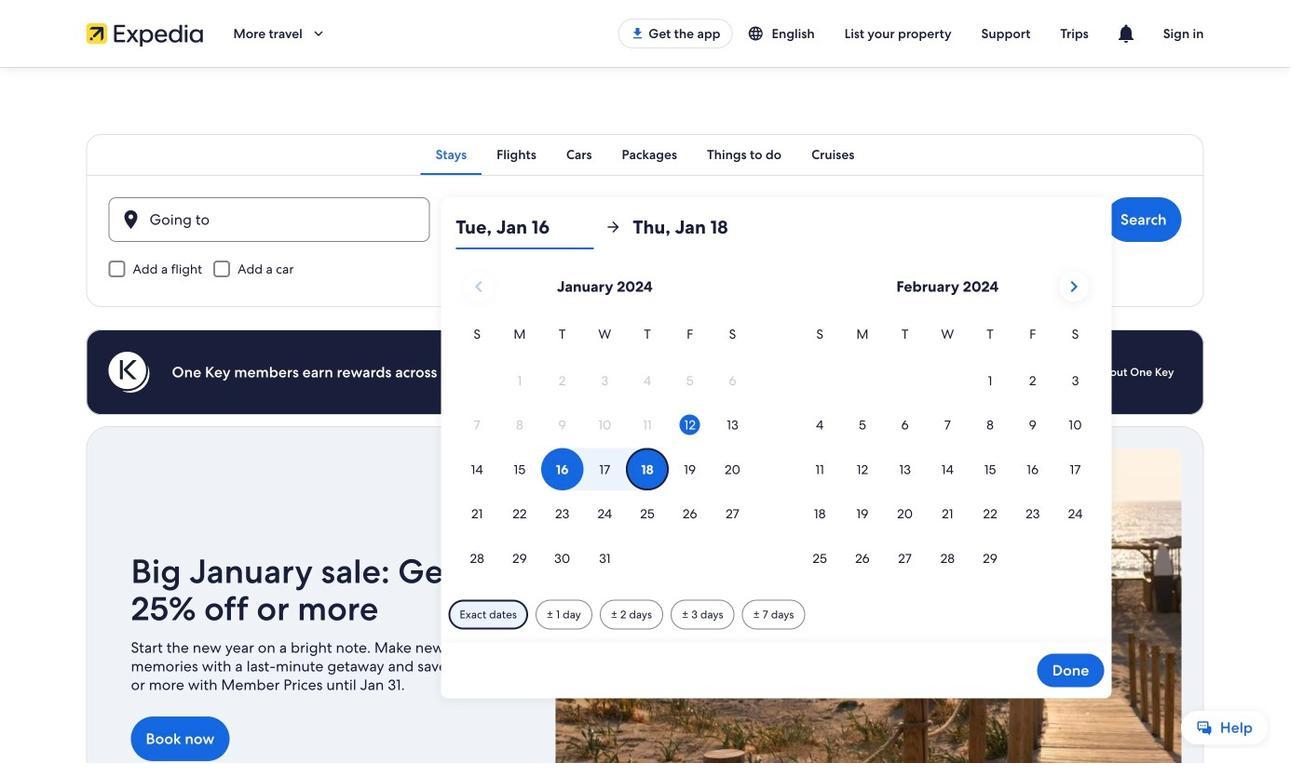 Task type: describe. For each thing, give the bounding box(es) containing it.
january 2024 element
[[456, 324, 754, 582]]

communication center icon image
[[1115, 22, 1137, 45]]

next month image
[[1063, 276, 1085, 298]]

expedia logo image
[[86, 20, 204, 47]]

previous month image
[[468, 276, 490, 298]]

download the app button image
[[630, 26, 645, 41]]



Task type: vqa. For each thing, say whether or not it's contained in the screenshot.
January 2024 element
yes



Task type: locate. For each thing, give the bounding box(es) containing it.
tab list
[[86, 134, 1204, 175]]

main content
[[0, 67, 1290, 764]]

today element
[[680, 415, 700, 436]]

directional image
[[605, 219, 622, 236]]

february 2024 element
[[799, 324, 1097, 582]]

small image
[[748, 25, 772, 42]]

application
[[456, 265, 1097, 582]]

more travel image
[[310, 25, 327, 42]]



